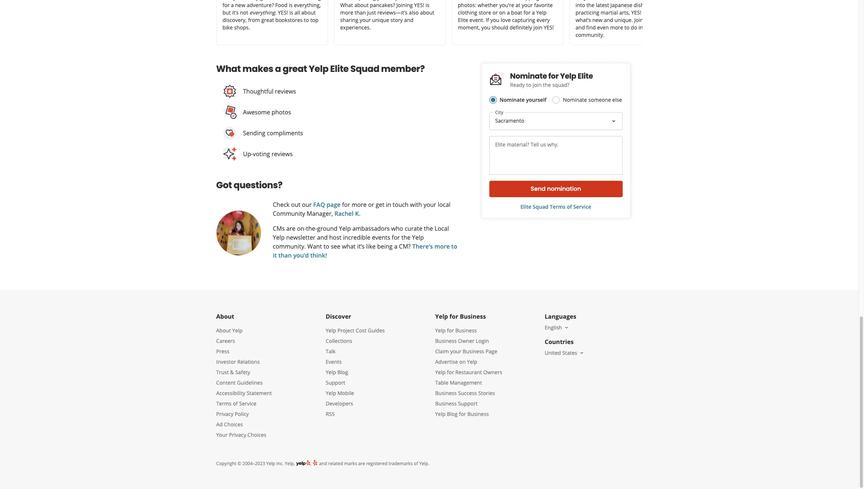Task type: vqa. For each thing, say whether or not it's contained in the screenshot.
"are"
yes



Task type: describe. For each thing, give the bounding box(es) containing it.
all inside . yes! is all about discovery, from great bookstores to top bike shops.
[[295, 9, 300, 16]]

latest
[[596, 1, 610, 8]]

new inside do you crave adventure? whether you're into the latest japanese dish or practicing martial arts, yes! is all about what's new and unique. join the squad and find even more to do in your community.
[[593, 16, 603, 23]]

into
[[576, 1, 586, 8]]

in inside do you crave adventure? whether you're into the latest japanese dish or practicing martial arts, yes! is all about what's new and unique. join the squad and find even more to do in your community.
[[639, 24, 644, 31]]

you down if
[[482, 24, 491, 31]]

for inside sometimes it's all about snapping photos: whether you're at your favorite clothing store or on a boat for a yelp elite event. if you love capturing every moment, you should definitely join yes!
[[524, 9, 531, 16]]

yes! inside . yes! is all about discovery, from great bookstores to top bike shops.
[[278, 9, 288, 16]]

compliments
[[267, 129, 303, 137]]

check out our faq page
[[273, 200, 341, 209]]

find
[[587, 24, 596, 31]]

arts,
[[620, 9, 631, 16]]

capturing
[[513, 16, 536, 23]]

the up practicing
[[587, 1, 595, 8]]

the up cm?
[[402, 233, 411, 241]]

business up yelp for business link
[[460, 312, 486, 321]]

up-
[[243, 150, 253, 158]]

there's more to it than you'd think! link
[[273, 242, 458, 259]]

shops.
[[234, 24, 250, 31]]

what makes a great yelp elite squad member?
[[216, 63, 425, 75]]

nominate for for
[[511, 71, 548, 81]]

elite squad terms of service link
[[521, 203, 592, 210]]

martial
[[601, 9, 619, 16]]

send
[[531, 185, 546, 193]]

16 chevron down v2 image
[[579, 350, 585, 356]]

to inside . yes! is all about discovery, from great bookstores to top bike shops.
[[304, 16, 309, 23]]

related
[[329, 460, 343, 467]]

yelp for business business owner login claim your business page advertise on yelp yelp for restaurant owners table management business success stories business support yelp blog for business
[[436, 327, 503, 417]]

business owner login link
[[436, 337, 489, 344]]

2 horizontal spatial of
[[567, 203, 572, 210]]

support link
[[326, 379, 346, 386]]

more inside do you crave adventure? whether you're into the latest japanese dish or practicing martial arts, yes! is all about what's new and unique. join the squad and find even more to do in your community.
[[611, 24, 624, 31]]

1 horizontal spatial terms
[[550, 203, 566, 210]]

1 horizontal spatial are
[[359, 460, 365, 467]]

newsletter
[[286, 233, 316, 241]]

investor relations link
[[216, 358, 260, 365]]

local
[[438, 200, 451, 209]]

registered
[[367, 460, 388, 467]]

ice
[[408, 0, 415, 1]]

inc.
[[277, 460, 284, 467]]

languages
[[545, 312, 577, 321]]

to inside there's more to it than you'd think!
[[452, 242, 458, 250]]

for up business owner login link
[[447, 327, 454, 334]]

cost
[[356, 327, 367, 334]]

thoughtful
[[243, 87, 274, 95]]

unique
[[372, 16, 390, 23]]

the right join
[[645, 16, 653, 23]]

1 horizontal spatial squad
[[533, 203, 549, 210]]

adventure? inside do you crave adventure? whether you're into the latest japanese dish or practicing martial arts, yes! is all about what's new and unique. join the squad and find even more to do in your community.
[[609, 0, 636, 1]]

advertise on yelp link
[[436, 358, 478, 365]]

community. inside do you crave adventure? whether you're into the latest japanese dish or practicing martial arts, yes! is all about what's new and unique. join the squad and find even more to do in your community.
[[576, 31, 605, 38]]

city
[[390, 0, 398, 1]]

business down stories
[[468, 410, 489, 417]]

curate
[[405, 224, 423, 233]]

cm?
[[399, 242, 411, 250]]

a right makes
[[275, 63, 281, 75]]

can
[[223, 0, 232, 1]]

business down owner
[[463, 348, 485, 355]]

faq page link
[[314, 200, 341, 209]]

send nomination
[[531, 185, 582, 193]]

and inside the cms are on-the-ground yelp ambassadors who curate the local yelp newsletter and host incredible events for the yelp community. want to see what it's like being a cm?
[[317, 233, 328, 241]]

for inside the cms are on-the-ground yelp ambassadors who curate the local yelp newsletter and host incredible events for the yelp community. want to see what it's like being a cm?
[[392, 233, 400, 241]]

yelp logo image
[[296, 460, 310, 467]]

squad inside do you crave adventure? whether you're into the latest japanese dish or practicing martial arts, yes! is all about what's new and unique. join the squad and find even more to do in your community.
[[655, 16, 670, 23]]

new inside can you barely go a week before looking for a new adventure? food is everything, but it's not
[[235, 1, 246, 8]]

adventure? inside can you barely go a week before looking for a new adventure? food is everything, but it's not
[[247, 1, 274, 8]]

to inside nominate for yelp elite ready to join the squad?
[[527, 81, 532, 88]]

is inside . yes! is all about discovery, from great bookstores to top bike shops.
[[290, 9, 293, 16]]

experiences.
[[341, 24, 371, 31]]

rachel k.
[[335, 209, 361, 218]]

love exploring your city for ice cream? what about pancakes? joining yes! is more than just reviews—it's also about sharing your unique story and experiences.
[[341, 0, 435, 31]]

talk link
[[326, 348, 336, 355]]

to inside the cms are on-the-ground yelp ambassadors who curate the local yelp newsletter and host incredible events for the yelp community. want to see what it's like being a cm?
[[324, 242, 330, 250]]

for more or get in touch with your local community manager,
[[273, 200, 451, 218]]

for inside love exploring your city for ice cream? what about pancakes? joining yes! is more than just reviews—it's also about sharing your unique story and experiences.
[[400, 0, 407, 1]]

and down martial
[[604, 16, 614, 23]]

about inside do you crave adventure? whether you're into the latest japanese dish or practicing martial arts, yes! is all about what's new and unique. join the squad and find even more to do in your community.
[[655, 9, 670, 16]]

developers link
[[326, 400, 354, 407]]

for down 'business support' link
[[459, 410, 466, 417]]

yes! inside do you crave adventure? whether you're into the latest japanese dish or practicing martial arts, yes! is all about what's new and unique. join the squad and find even more to do in your community.
[[632, 9, 642, 16]]

support inside yelp project cost guides collections talk events yelp blog support yelp mobile developers rss
[[326, 379, 346, 386]]

about for about
[[216, 312, 235, 321]]

is inside love exploring your city for ice cream? what about pancakes? joining yes! is more than just reviews—it's also about sharing your unique story and experiences.
[[426, 1, 430, 8]]

restaurant
[[456, 369, 482, 376]]

elite inside sometimes it's all about snapping photos: whether you're at your favorite clothing store or on a boat for a yelp elite event. if you love capturing every moment, you should definitely join yes!
[[458, 16, 469, 23]]

a up love
[[507, 9, 510, 16]]

yelp burst image
[[313, 460, 318, 466]]

great inside . yes! is all about discovery, from great bookstores to top bike shops.
[[262, 16, 274, 23]]

business up claim
[[436, 337, 457, 344]]

elite squad terms of service
[[521, 203, 592, 210]]

are inside the cms are on-the-ground yelp ambassadors who curate the local yelp newsletter and host incredible events for the yelp community. want to see what it's like being a cm?
[[287, 224, 296, 233]]

favorite
[[535, 1, 553, 8]]

your up pancakes?
[[378, 0, 389, 1]]

terms of service link
[[216, 400, 257, 407]]

your privacy choices link
[[216, 431, 267, 438]]

events
[[372, 233, 391, 241]]

you right if
[[491, 16, 500, 23]]

business up owner
[[456, 327, 477, 334]]

nomination
[[548, 185, 582, 193]]

like
[[366, 242, 376, 250]]

the-
[[306, 224, 317, 233]]

snapping
[[517, 0, 540, 1]]

yelp blog link
[[326, 369, 348, 376]]

than inside love exploring your city for ice cream? what about pancakes? joining yes! is more than just reviews—it's also about sharing your unique story and experiences.
[[355, 9, 366, 16]]

guidelines
[[237, 379, 263, 386]]

awesome photos
[[243, 108, 291, 116]]

more inside for more or get in touch with your local community manager,
[[352, 200, 367, 209]]

investor
[[216, 358, 236, 365]]

should
[[492, 24, 509, 31]]

member?
[[382, 63, 425, 75]]

what
[[342, 242, 356, 250]]

advertise
[[436, 358, 458, 365]]

for down advertise
[[447, 369, 454, 376]]

more inside there's more to it than you'd think!
[[435, 242, 450, 250]]

discovery,
[[223, 16, 247, 23]]

see
[[331, 242, 341, 250]]

your inside sometimes it's all about snapping photos: whether you're at your favorite clothing store or on a boat for a yelp elite event. if you love capturing every moment, you should definitely join yes!
[[522, 1, 533, 8]]

guides
[[368, 327, 385, 334]]

join inside sometimes it's all about snapping photos: whether you're at your favorite clothing store or on a boat for a yelp elite event. if you love capturing every moment, you should definitely join yes!
[[534, 24, 543, 31]]

0 vertical spatial reviews
[[275, 87, 296, 95]]

press link
[[216, 348, 230, 355]]

developers
[[326, 400, 354, 407]]

on inside sometimes it's all about snapping photos: whether you're at your favorite clothing store or on a boat for a yelp elite event. if you love capturing every moment, you should definitely join yes!
[[500, 9, 506, 16]]

every
[[537, 16, 550, 23]]

1 horizontal spatial choices
[[248, 431, 267, 438]]

1 vertical spatial great
[[283, 63, 307, 75]]

yelp inside about yelp careers press investor relations trust & safety content guidelines accessibility statement terms of service privacy policy ad choices your privacy choices
[[232, 327, 243, 334]]

all inside do you crave adventure? whether you're into the latest japanese dish or practicing martial arts, yes! is all about what's new and unique. join the squad and find even more to do in your community.
[[649, 9, 654, 16]]

questions?
[[234, 179, 283, 191]]

0 horizontal spatial squad
[[351, 63, 380, 75]]

your down just
[[360, 16, 371, 23]]

crave
[[595, 0, 608, 1]]

voting
[[253, 150, 270, 158]]

do you crave adventure? whether you're into the latest japanese dish or practicing martial arts, yes! is all about what's new and unique. join the squad and find even more to do in your community.
[[576, 0, 675, 38]]

careers
[[216, 337, 235, 344]]

owners
[[484, 369, 503, 376]]

you're inside sometimes it's all about snapping photos: whether you're at your favorite clothing store or on a boat for a yelp elite event. if you love capturing every moment, you should definitely join yes!
[[500, 1, 515, 8]]

yelp for business link
[[436, 327, 477, 334]]

management
[[450, 379, 483, 386]]

. yes! is all about discovery, from great bookstores to top bike shops.
[[223, 9, 319, 31]]

talk
[[326, 348, 336, 355]]

stories
[[479, 389, 496, 397]]

in inside for more or get in touch with your local community manager,
[[386, 200, 392, 209]]

a inside the cms are on-the-ground yelp ambassadors who curate the local yelp newsletter and host incredible events for the yelp community. want to see what it's like being a cm?
[[395, 242, 398, 250]]

for inside nominate for yelp elite ready to join the squad?
[[549, 71, 559, 81]]

or inside do you crave adventure? whether you're into the latest japanese dish or practicing martial arts, yes! is all about what's new and unique. join the squad and find even more to do in your community.
[[646, 1, 651, 8]]

the left local
[[424, 224, 433, 233]]

join inside nominate for yelp elite ready to join the squad?
[[533, 81, 542, 88]]

yes! inside love exploring your city for ice cream? what about pancakes? joining yes! is more than just reviews—it's also about sharing your unique story and experiences.
[[415, 1, 425, 8]]

on-
[[297, 224, 306, 233]]

more inside love exploring your city for ice cream? what about pancakes? joining yes! is more than just reviews—it's also about sharing your unique story and experiences.
[[341, 9, 354, 16]]

about for about yelp careers press investor relations trust & safety content guidelines accessibility statement terms of service privacy policy ad choices your privacy choices
[[216, 327, 231, 334]]



Task type: locate. For each thing, give the bounding box(es) containing it.
project
[[338, 327, 355, 334]]

cream?
[[416, 0, 434, 1]]

all up whether
[[495, 0, 500, 1]]

the
[[587, 1, 595, 8], [645, 16, 653, 23], [544, 81, 551, 88], [424, 224, 433, 233], [402, 233, 411, 241]]

1 vertical spatial than
[[279, 251, 292, 259]]

great down everything
[[262, 16, 274, 23]]

touch
[[393, 200, 409, 209]]

who
[[392, 224, 404, 233]]

more
[[341, 9, 354, 16], [611, 24, 624, 31], [352, 200, 367, 209], [435, 242, 450, 250]]

0 vertical spatial than
[[355, 9, 366, 16]]

about up about yelp link
[[216, 312, 235, 321]]

2 horizontal spatial or
[[646, 1, 651, 8]]

1 horizontal spatial on
[[500, 9, 506, 16]]

0 horizontal spatial adventure?
[[247, 1, 274, 8]]

0 vertical spatial on
[[500, 9, 506, 16]]

1 vertical spatial privacy
[[229, 431, 246, 438]]

community. down find
[[576, 31, 605, 38]]

yelp inside sometimes it's all about snapping photos: whether you're at your favorite clothing store or on a boat for a yelp elite event. if you love capturing every moment, you should definitely join yes!
[[537, 9, 547, 16]]

you inside can you barely go a week before looking for a new adventure? food is everything, but it's not
[[234, 0, 242, 1]]

sometimes
[[458, 0, 486, 1]]

from
[[248, 16, 260, 23]]

is down dish
[[643, 9, 647, 16]]

up-voting reviews
[[243, 150, 293, 158]]

join up yourself
[[533, 81, 542, 88]]

0 horizontal spatial support
[[326, 379, 346, 386]]

about up careers link
[[216, 327, 231, 334]]

week
[[272, 0, 285, 1]]

is inside do you crave adventure? whether you're into the latest japanese dish or practicing martial arts, yes! is all about what's new and unique. join the squad and find even more to do in your community.
[[643, 9, 647, 16]]

blog
[[338, 369, 348, 376], [447, 410, 458, 417]]

page
[[486, 348, 498, 355]]

reviews up photos
[[275, 87, 296, 95]]

1 vertical spatial support
[[458, 400, 478, 407]]

yes! up join
[[632, 9, 642, 16]]

or down whether
[[646, 1, 651, 8]]

success
[[458, 389, 477, 397]]

do
[[631, 24, 638, 31]]

looking
[[303, 0, 321, 1]]

press
[[216, 348, 230, 355]]

1 vertical spatial it's
[[232, 9, 239, 16]]

to left do
[[625, 24, 630, 31]]

the inside nominate for yelp elite ready to join the squad?
[[544, 81, 551, 88]]

a down 'can'
[[231, 1, 234, 8]]

ambassadors
[[353, 224, 390, 233]]

more up sharing
[[341, 9, 354, 16]]

and inside love exploring your city for ice cream? what about pancakes? joining yes! is more than just reviews—it's also about sharing your unique story and experiences.
[[405, 16, 414, 23]]

nominate up 'nominate yourself'
[[511, 71, 548, 81]]

at
[[516, 1, 521, 8]]

is down before
[[289, 1, 293, 8]]

is up bookstores
[[290, 9, 293, 16]]

0 vertical spatial or
[[646, 1, 651, 8]]

what's
[[576, 16, 592, 23]]

1 vertical spatial you're
[[500, 1, 515, 8]]

city
[[496, 109, 504, 115]]

about down everything,
[[302, 9, 316, 16]]

want
[[308, 242, 322, 250]]

love
[[341, 0, 352, 1]]

business down "table"
[[436, 389, 457, 397]]

2 vertical spatial it's
[[357, 242, 365, 250]]

table
[[436, 379, 449, 386]]

local
[[435, 224, 449, 233]]

1 vertical spatial terms
[[216, 400, 232, 407]]

not
[[240, 9, 248, 16]]

to inside do you crave adventure? whether you're into the latest japanese dish or practicing martial arts, yes! is all about what's new and unique. join the squad and find even more to do in your community.
[[625, 24, 630, 31]]

host
[[330, 233, 342, 241]]

everything,
[[294, 1, 321, 8]]

yes! inside sometimes it's all about snapping photos: whether you're at your favorite clothing store or on a boat for a yelp elite event. if you love capturing every moment, you should definitely join yes!
[[544, 24, 554, 31]]

community. inside the cms are on-the-ground yelp ambassadors who curate the local yelp newsletter and host incredible events for the yelp community. want to see what it's like being a cm?
[[273, 242, 306, 250]]

event.
[[470, 16, 485, 23]]

there's
[[413, 242, 433, 250]]

adventure? down go at the left top of page
[[247, 1, 274, 8]]

your inside for more or get in touch with your local community manager,
[[424, 200, 437, 209]]

photos
[[272, 108, 291, 116]]

you're left at
[[500, 1, 515, 8]]

1 horizontal spatial great
[[283, 63, 307, 75]]

for up rachel k.
[[342, 200, 350, 209]]

2 horizontal spatial all
[[649, 9, 654, 16]]

Elite material? Tell us why. text field
[[490, 136, 623, 175]]

ad
[[216, 421, 223, 428]]

about inside about yelp careers press investor relations trust & safety content guidelines accessibility statement terms of service privacy policy ad choices your privacy choices
[[216, 327, 231, 334]]

cms
[[273, 224, 285, 233]]

for down 'can'
[[223, 1, 230, 8]]

choices down privacy policy link
[[224, 421, 243, 428]]

1 vertical spatial or
[[493, 9, 498, 16]]

more down unique.
[[611, 24, 624, 31]]

yelp blog for business link
[[436, 410, 489, 417]]

0 vertical spatial support
[[326, 379, 346, 386]]

1 horizontal spatial it's
[[357, 242, 365, 250]]

about down exploring
[[355, 1, 369, 8]]

photos:
[[458, 1, 477, 8]]

what
[[341, 1, 353, 8], [216, 63, 241, 75]]

1 horizontal spatial adventure?
[[609, 0, 636, 1]]

accessibility
[[216, 389, 246, 397]]

your inside do you crave adventure? whether you're into the latest japanese dish or practicing martial arts, yes! is all about what's new and unique. join the squad and find even more to do in your community.
[[645, 24, 656, 31]]

it's up discovery,
[[232, 9, 239, 16]]

1 vertical spatial reviews
[[272, 150, 293, 158]]

0 vertical spatial blog
[[338, 369, 348, 376]]

exploring
[[353, 0, 376, 1]]

than inside there's more to it than you'd think!
[[279, 251, 292, 259]]

2 vertical spatial squad
[[533, 203, 549, 210]]

for up joining
[[400, 0, 407, 1]]

countries
[[545, 338, 574, 346]]

claim your business page link
[[436, 348, 498, 355]]

0 vertical spatial service
[[574, 203, 592, 210]]

new
[[235, 1, 246, 8], [593, 16, 603, 23]]

0 vertical spatial new
[[235, 1, 246, 8]]

0 horizontal spatial are
[[287, 224, 296, 233]]

and down what's
[[576, 24, 585, 31]]

thoughtful reviews
[[243, 87, 296, 95]]

0 vertical spatial about
[[216, 312, 235, 321]]

0 horizontal spatial blog
[[338, 369, 348, 376]]

your up advertise on yelp link
[[451, 348, 462, 355]]

your
[[216, 431, 228, 438]]

what inside love exploring your city for ice cream? what about pancakes? joining yes! is more than just reviews—it's also about sharing your unique story and experiences.
[[341, 1, 353, 8]]

0 vertical spatial terms
[[550, 203, 566, 210]]

0 vertical spatial squad
[[655, 16, 670, 23]]

1 vertical spatial are
[[359, 460, 365, 467]]

about yelp link
[[216, 327, 243, 334]]

than left just
[[355, 9, 366, 16]]

of inside about yelp careers press investor relations trust & safety content guidelines accessibility statement terms of service privacy policy ad choices your privacy choices
[[233, 400, 238, 407]]

0 vertical spatial what
[[341, 1, 353, 8]]

a right go at the left top of page
[[268, 0, 271, 1]]

0 horizontal spatial choices
[[224, 421, 243, 428]]

0 horizontal spatial it's
[[232, 9, 239, 16]]

1 vertical spatial join
[[533, 81, 542, 88]]

service inside about yelp careers press investor relations trust & safety content guidelines accessibility statement terms of service privacy policy ad choices your privacy choices
[[239, 400, 257, 407]]

choices down policy
[[248, 431, 267, 438]]

it's inside sometimes it's all about snapping photos: whether you're at your favorite clothing store or on a boat for a yelp elite event. if you love capturing every moment, you should definitely join yes!
[[487, 0, 493, 1]]

0 vertical spatial join
[[534, 24, 543, 31]]

support down success at right bottom
[[458, 400, 478, 407]]

terms
[[550, 203, 566, 210], [216, 400, 232, 407]]

for inside for more or get in touch with your local community manager,
[[342, 200, 350, 209]]

you inside do you crave adventure? whether you're into the latest japanese dish or practicing martial arts, yes! is all about what's new and unique. join the squad and find even more to do in your community.
[[584, 0, 593, 1]]

2004–2023
[[243, 460, 265, 467]]

you're
[[660, 0, 675, 1], [500, 1, 515, 8]]

0 horizontal spatial in
[[386, 200, 392, 209]]

adventure? up the japanese
[[609, 0, 636, 1]]

0 vertical spatial privacy
[[216, 410, 234, 417]]

reviews right voting on the left
[[272, 150, 293, 158]]

0 vertical spatial it's
[[487, 0, 493, 1]]

1 vertical spatial community.
[[273, 242, 306, 250]]

check
[[273, 200, 290, 209]]

nominate for someone
[[563, 96, 588, 103]]

1 horizontal spatial new
[[593, 16, 603, 23]]

a up capturing in the right of the page
[[532, 9, 535, 16]]

definitely
[[510, 24, 533, 31]]

you right 'can'
[[234, 0, 242, 1]]

1 horizontal spatial service
[[574, 203, 592, 210]]

yelp inside nominate for yelp elite ready to join the squad?
[[561, 71, 577, 81]]

content guidelines link
[[216, 379, 263, 386]]

0 horizontal spatial service
[[239, 400, 257, 407]]

2 vertical spatial or
[[368, 200, 375, 209]]

for down who
[[392, 233, 400, 241]]

1 about from the top
[[216, 312, 235, 321]]

1 vertical spatial choices
[[248, 431, 267, 438]]

of down 'nomination'
[[567, 203, 572, 210]]

on up love
[[500, 9, 506, 16]]

about up 'boat'
[[502, 0, 516, 1]]

terms inside about yelp careers press investor relations trust & safety content guidelines accessibility statement terms of service privacy policy ad choices your privacy choices
[[216, 400, 232, 407]]

blog inside yelp project cost guides collections talk events yelp blog support yelp mobile developers rss
[[338, 369, 348, 376]]

nominate inside nominate for yelp elite ready to join the squad?
[[511, 71, 548, 81]]

to right ready
[[527, 81, 532, 88]]

being
[[378, 242, 393, 250]]

1 horizontal spatial blog
[[447, 410, 458, 417]]

nominate for yelp elite ready to join the squad?
[[511, 71, 594, 88]]

0 vertical spatial are
[[287, 224, 296, 233]]

1 vertical spatial about
[[216, 327, 231, 334]]

is inside can you barely go a week before looking for a new adventure? food is everything, but it's not
[[289, 1, 293, 8]]

you
[[234, 0, 242, 1], [584, 0, 593, 1], [491, 16, 500, 23], [482, 24, 491, 31]]

all down whether
[[649, 9, 654, 16]]

copyright
[[216, 460, 237, 467]]

owner
[[458, 337, 475, 344]]

awesome
[[243, 108, 270, 116]]

all up bookstores
[[295, 9, 300, 16]]

you're inside do you crave adventure? whether you're into the latest japanese dish or practicing martial arts, yes! is all about what's new and unique. join the squad and find even more to do in your community.
[[660, 0, 675, 1]]

0 horizontal spatial new
[[235, 1, 246, 8]]

choices
[[224, 421, 243, 428], [248, 431, 267, 438]]

2 horizontal spatial squad
[[655, 16, 670, 23]]

nominate for yourself
[[500, 96, 525, 103]]

top
[[311, 16, 319, 23]]

terms down accessibility
[[216, 400, 232, 407]]

table management link
[[436, 379, 483, 386]]

blog inside yelp for business business owner login claim your business page advertise on yelp yelp for restaurant owners table management business success stories business support yelp blog for business
[[447, 410, 458, 417]]

1 horizontal spatial what
[[341, 1, 353, 8]]

and down also in the left of the page
[[405, 16, 414, 23]]

about inside sometimes it's all about snapping photos: whether you're at your favorite clothing store or on a boat for a yelp elite event. if you love capturing every moment, you should definitely join yes!
[[502, 0, 516, 1]]

your down snapping in the top right of the page
[[522, 1, 533, 8]]

0 vertical spatial you're
[[660, 0, 675, 1]]

0 vertical spatial of
[[567, 203, 572, 210]]

about inside . yes! is all about discovery, from great bookstores to top bike shops.
[[302, 9, 316, 16]]

it's inside can you barely go a week before looking for a new adventure? food is everything, but it's not
[[232, 9, 239, 16]]

can you barely go a week before looking for a new adventure? food is everything, but it's not
[[223, 0, 321, 16]]

what left makes
[[216, 63, 241, 75]]

0 horizontal spatial what
[[216, 63, 241, 75]]

2 vertical spatial of
[[414, 460, 418, 467]]

0 vertical spatial in
[[639, 24, 644, 31]]

1 vertical spatial blog
[[447, 410, 458, 417]]

ad choices link
[[216, 421, 243, 428]]

0 horizontal spatial all
[[295, 9, 300, 16]]

you're right whether
[[660, 0, 675, 1]]

1 horizontal spatial than
[[355, 9, 366, 16]]

your right with
[[424, 200, 437, 209]]

great up thoughtful reviews
[[283, 63, 307, 75]]

0 horizontal spatial on
[[460, 358, 466, 365]]

0 vertical spatial adventure?
[[609, 0, 636, 1]]

whether
[[478, 1, 498, 8]]

1 vertical spatial service
[[239, 400, 257, 407]]

more up the k. at the top
[[352, 200, 367, 209]]

your inside yelp for business business owner login claim your business page advertise on yelp yelp for restaurant owners table management business success stories business support yelp blog for business
[[451, 348, 462, 355]]

rss link
[[326, 410, 335, 417]]

ground
[[317, 224, 338, 233]]

0 vertical spatial choices
[[224, 421, 243, 428]]

or left the get
[[368, 200, 375, 209]]

to left top
[[304, 16, 309, 23]]

for right ready
[[549, 71, 559, 81]]

new up "even"
[[593, 16, 603, 23]]

in right the get
[[386, 200, 392, 209]]

yelp.
[[420, 460, 430, 467]]

what down love
[[341, 1, 353, 8]]

0 horizontal spatial you're
[[500, 1, 515, 8]]

1 horizontal spatial or
[[493, 9, 498, 16]]

privacy up ad choices link
[[216, 410, 234, 417]]

or inside for more or get in touch with your local community manager,
[[368, 200, 375, 209]]

great
[[262, 16, 274, 23], [283, 63, 307, 75]]

1 vertical spatial squad
[[351, 63, 380, 75]]

support down yelp blog "link" on the bottom
[[326, 379, 346, 386]]

or inside sometimes it's all about snapping photos: whether you're at your favorite clothing store or on a boat for a yelp elite event. if you love capturing every moment, you should definitely join yes!
[[493, 9, 498, 16]]

1 vertical spatial new
[[593, 16, 603, 23]]

are left "on-" on the top of the page
[[287, 224, 296, 233]]

elite inside nominate for yelp elite ready to join the squad?
[[578, 71, 594, 81]]

a left cm?
[[395, 242, 398, 250]]

in right do
[[639, 24, 644, 31]]

support inside yelp for business business owner login claim your business page advertise on yelp yelp for restaurant owners table management business success stories business support yelp blog for business
[[458, 400, 478, 407]]

0 horizontal spatial great
[[262, 16, 274, 23]]

it's
[[487, 0, 493, 1], [232, 9, 239, 16], [357, 242, 365, 250]]

even
[[598, 24, 609, 31]]

0 horizontal spatial community.
[[273, 242, 306, 250]]

service down 'nomination'
[[574, 203, 592, 210]]

1 horizontal spatial you're
[[660, 0, 675, 1]]

yes! down 'cream?'
[[415, 1, 425, 8]]

are right marks at bottom
[[359, 460, 365, 467]]

for up capturing in the right of the page
[[524, 9, 531, 16]]

about yelp careers press investor relations trust & safety content guidelines accessibility statement terms of service privacy policy ad choices your privacy choices
[[216, 327, 272, 438]]

1 vertical spatial on
[[460, 358, 466, 365]]

out
[[291, 200, 301, 209]]

claim
[[436, 348, 449, 355]]

you up into
[[584, 0, 593, 1]]

1 vertical spatial what
[[216, 63, 241, 75]]

the left squad?
[[544, 81, 551, 88]]

1 horizontal spatial support
[[458, 400, 478, 407]]

1 vertical spatial in
[[386, 200, 392, 209]]

about down 'cream?'
[[421, 9, 435, 16]]

with
[[410, 200, 422, 209]]

than
[[355, 9, 366, 16], [279, 251, 292, 259]]

of left yelp.
[[414, 460, 418, 467]]

1 vertical spatial adventure?
[[247, 1, 274, 8]]

on inside yelp for business business owner login claim your business page advertise on yelp yelp for restaurant owners table management business success stories business support yelp blog for business
[[460, 358, 466, 365]]

privacy down ad choices link
[[229, 431, 246, 438]]

squad?
[[553, 81, 570, 88]]

events
[[326, 358, 342, 365]]

0 horizontal spatial of
[[233, 400, 238, 407]]

0 horizontal spatial terms
[[216, 400, 232, 407]]

rss
[[326, 410, 335, 417]]

1 horizontal spatial community.
[[576, 31, 605, 38]]

and down ground
[[317, 233, 328, 241]]

there's more to it than you'd think!
[[273, 242, 458, 259]]

1 horizontal spatial all
[[495, 0, 500, 1]]

1 horizontal spatial of
[[414, 460, 418, 467]]

0 vertical spatial community.
[[576, 31, 605, 38]]

sending compliments
[[243, 129, 303, 137]]

for inside can you barely go a week before looking for a new adventure? food is everything, but it's not
[[223, 1, 230, 8]]

for up yelp for business link
[[450, 312, 459, 321]]

yes! down every
[[544, 24, 554, 31]]

1 vertical spatial of
[[233, 400, 238, 407]]

0 horizontal spatial or
[[368, 200, 375, 209]]

dish
[[634, 1, 645, 8]]

join
[[635, 16, 644, 23]]

yelp,
[[285, 460, 295, 467]]

business up "yelp blog for business" link
[[436, 400, 457, 407]]

and right yelp burst image
[[319, 460, 327, 467]]

about down whether
[[655, 9, 670, 16]]

join down every
[[534, 24, 543, 31]]

yelp project cost guides collections talk events yelp blog support yelp mobile developers rss
[[326, 327, 385, 417]]

0 horizontal spatial than
[[279, 251, 292, 259]]

1 horizontal spatial in
[[639, 24, 644, 31]]

to left see
[[324, 242, 330, 250]]

nominate down ready
[[500, 96, 525, 103]]

your right do
[[645, 24, 656, 31]]

community. down newsletter
[[273, 242, 306, 250]]

2 horizontal spatial it's
[[487, 0, 493, 1]]

blog down 'business support' link
[[447, 410, 458, 417]]

it's inside the cms are on-the-ground yelp ambassadors who curate the local yelp newsletter and host incredible events for the yelp community. want to see what it's like being a cm?
[[357, 242, 365, 250]]

it's up whether
[[487, 0, 493, 1]]

2 about from the top
[[216, 327, 231, 334]]

0 vertical spatial great
[[262, 16, 274, 23]]

on down the claim your business page link
[[460, 358, 466, 365]]

yes! right .
[[278, 9, 288, 16]]

more down local
[[435, 242, 450, 250]]

is down 'cream?'
[[426, 1, 430, 8]]

all inside sometimes it's all about snapping photos: whether you're at your favorite clothing store or on a boat for a yelp elite event. if you love capturing every moment, you should definitely join yes!
[[495, 0, 500, 1]]



